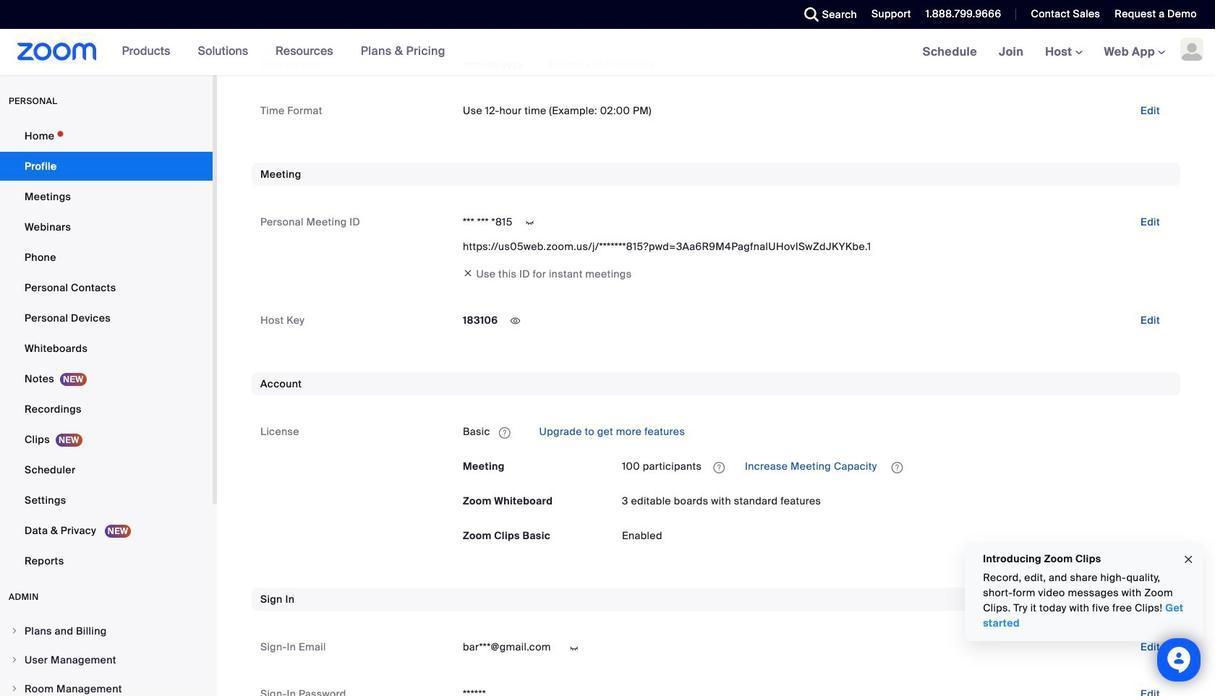 Task type: vqa. For each thing, say whether or not it's contained in the screenshot.
the have inside Added attendees will have access to the Meeting Group Chat before and after the meeting.
no



Task type: describe. For each thing, give the bounding box(es) containing it.
admin menu menu
[[0, 618, 213, 697]]

close image
[[1183, 552, 1195, 568]]

personal menu menu
[[0, 122, 213, 578]]

zoom logo image
[[17, 43, 97, 61]]

show personal meeting id image
[[519, 217, 542, 230]]

3 menu item from the top
[[0, 676, 213, 697]]

product information navigation
[[97, 29, 457, 75]]

meetings navigation
[[912, 29, 1216, 76]]



Task type: locate. For each thing, give the bounding box(es) containing it.
right image
[[10, 627, 19, 636], [10, 685, 19, 694]]

banner
[[0, 29, 1216, 76]]

1 vertical spatial menu item
[[0, 647, 213, 675]]

menu item
[[0, 618, 213, 646], [0, 647, 213, 675], [0, 676, 213, 697]]

learn more about your license type image
[[498, 428, 512, 438]]

2 menu item from the top
[[0, 647, 213, 675]]

right image
[[10, 656, 19, 665]]

0 vertical spatial menu item
[[0, 618, 213, 646]]

1 right image from the top
[[10, 627, 19, 636]]

2 vertical spatial menu item
[[0, 676, 213, 697]]

application
[[463, 421, 1172, 444]]

0 vertical spatial right image
[[10, 627, 19, 636]]

right image up right image
[[10, 627, 19, 636]]

1 menu item from the top
[[0, 618, 213, 646]]

hide host key image
[[504, 315, 527, 328]]

profile picture image
[[1181, 38, 1204, 61]]

right image down right image
[[10, 685, 19, 694]]

1 vertical spatial right image
[[10, 685, 19, 694]]

2 right image from the top
[[10, 685, 19, 694]]



